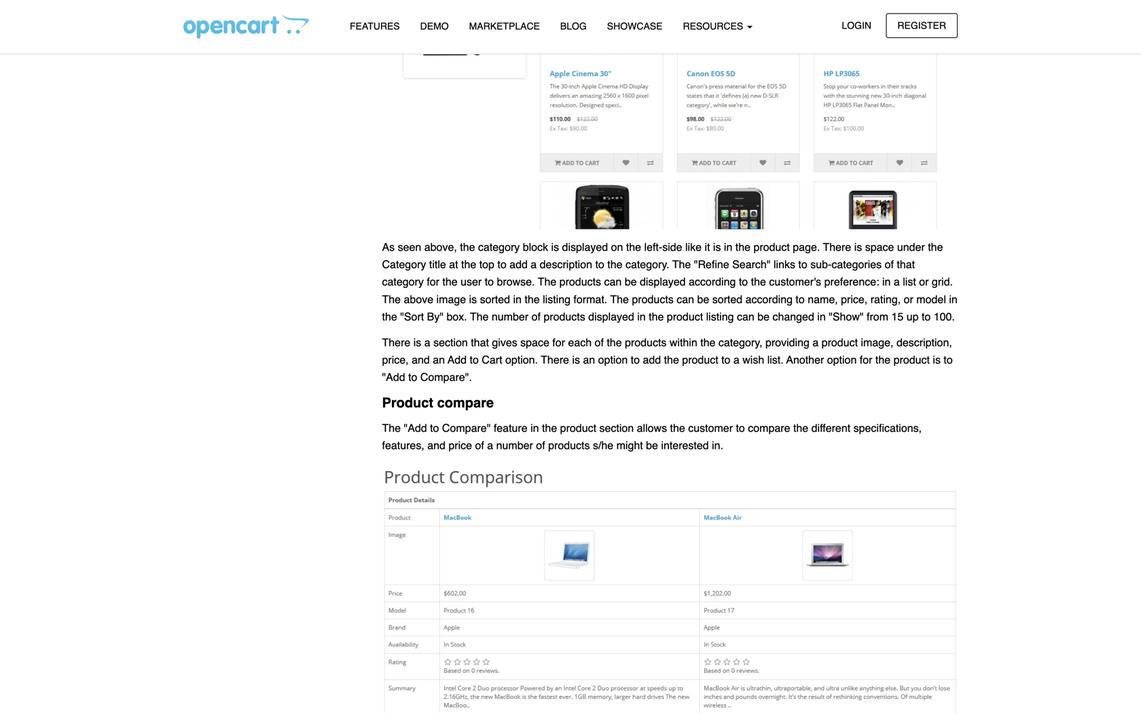 Task type: describe. For each thing, give the bounding box(es) containing it.
0 vertical spatial compare
[[437, 395, 494, 411]]

blog link
[[550, 14, 597, 38]]

by"
[[427, 310, 444, 323]]

providing
[[766, 336, 810, 349]]

category,
[[719, 336, 763, 349]]

grid.
[[932, 276, 953, 288]]

"show"
[[829, 310, 864, 323]]

the right on on the right of page
[[626, 241, 642, 253]]

above,
[[425, 241, 457, 253]]

sub-
[[811, 258, 832, 271]]

login link
[[831, 13, 883, 38]]

2 sorted from the left
[[713, 293, 743, 306]]

is right it
[[713, 241, 721, 253]]

register
[[898, 20, 947, 31]]

front - official parent category page image
[[382, 0, 958, 230]]

the up "sort
[[382, 293, 401, 306]]

0 horizontal spatial there
[[382, 336, 411, 349]]

1 vertical spatial can
[[677, 293, 694, 306]]

add inside there is a section that gives space for each of the products within the category, providing a product image, description, price, and an add to cart option. there is an option to add the product to a wish list. another option for the product is to "add to compare".
[[643, 354, 661, 366]]

features link
[[340, 14, 410, 38]]

title
[[429, 258, 446, 271]]

preference:
[[825, 276, 880, 288]]

in down browse.
[[513, 293, 522, 306]]

the right within
[[701, 336, 716, 349]]

marketplace link
[[459, 14, 550, 38]]

in inside the "add to compare" feature in the product section allows the customer to compare the different specifications, features, and price of a number of products s/he might be interested in.
[[531, 422, 539, 434]]

in up rating,
[[883, 276, 891, 288]]

price
[[449, 439, 472, 452]]

and inside there is a section that gives space for each of the products within the category, providing a product image, description, price, and an add to cart option. there is an option to add the product to a wish list. another option for the product is to "add to compare".
[[412, 354, 430, 366]]

gives
[[492, 336, 518, 349]]

a down by"
[[425, 336, 431, 349]]

under
[[898, 241, 925, 253]]

cart
[[482, 354, 503, 366]]

wish
[[743, 354, 765, 366]]

the up the search"
[[736, 241, 751, 253]]

is down description,
[[933, 354, 941, 366]]

is down user
[[469, 293, 477, 306]]

image,
[[861, 336, 894, 349]]

products inside there is a section that gives space for each of the products within the category, providing a product image, description, price, and an add to cart option. there is an option to add the product to a wish list. another option for the product is to "add to compare".
[[625, 336, 667, 349]]

the inside the "add to compare" feature in the product section allows the customer to compare the different specifications, features, and price of a number of products s/he might be interested in.
[[382, 422, 401, 434]]

block
[[523, 241, 548, 253]]

rating,
[[871, 293, 901, 306]]

products down category.
[[632, 293, 674, 306]]

user
[[461, 276, 482, 288]]

blog
[[561, 21, 587, 32]]

the down description
[[538, 276, 557, 288]]

2 vertical spatial displayed
[[589, 310, 635, 323]]

as seen above, the category block is displayed on the left-side like it is in the product page. there is space under the category title at the top to add a description to the category. the "refine search" links to sub-categories of that category for the user to browse. the products can be displayed according to the customer's preference: in a list or grid. the above image is sorted in the listing format. the products can be sorted according to name, price, rating, or model in the "sort by" box. the number of products displayed in the product listing can be changed in "show" from 15 up to 100.
[[382, 241, 958, 323]]

number inside as seen above, the category block is displayed on the left-side like it is in the product page. there is space under the category title at the top to add a description to the category. the "refine search" links to sub-categories of that category for the user to browse. the products can be displayed according to the customer's preference: in a list or grid. the above image is sorted in the listing format. the products can be sorted according to name, price, rating, or model in the "sort by" box. the number of products displayed in the product listing can be changed in "show" from 15 up to 100.
[[492, 310, 529, 323]]

of inside there is a section that gives space for each of the products within the category, providing a product image, description, price, and an add to cart option. there is an option to add the product to a wish list. another option for the product is to "add to compare".
[[595, 336, 604, 349]]

customer's
[[769, 276, 822, 288]]

another
[[787, 354, 824, 366]]

in right it
[[724, 241, 733, 253]]

category.
[[626, 258, 670, 271]]

is down "sort
[[414, 336, 421, 349]]

as
[[382, 241, 395, 253]]

marketplace
[[469, 21, 540, 32]]

"refine
[[694, 258, 730, 271]]

1 horizontal spatial listing
[[706, 310, 734, 323]]

2 horizontal spatial for
[[860, 354, 873, 366]]

image
[[437, 293, 466, 306]]

compare".
[[421, 371, 472, 384]]

0 vertical spatial category
[[478, 241, 520, 253]]

the right feature
[[542, 422, 557, 434]]

above
[[404, 293, 434, 306]]

there inside as seen above, the category block is displayed on the left-side like it is in the product page. there is space under the category title at the top to add a description to the category. the "refine search" links to sub-categories of that category for the user to browse. the products can be displayed according to the customer's preference: in a list or grid. the above image is sorted in the listing format. the products can be sorted according to name, price, rating, or model in the "sort by" box. the number of products displayed in the product listing can be changed in "show" from 15 up to 100.
[[823, 241, 852, 253]]

products up the format.
[[560, 276, 601, 288]]

the left "sort
[[382, 310, 397, 323]]

product up links
[[754, 241, 790, 253]]

like
[[686, 241, 702, 253]]

login
[[842, 20, 872, 31]]

the down browse.
[[525, 293, 540, 306]]

the up there is a section that gives space for each of the products within the category, providing a product image, description, price, and an add to cart option. there is an option to add the product to a wish list. another option for the product is to "add to compare".
[[649, 310, 664, 323]]

format.
[[574, 293, 608, 306]]

in down name,
[[818, 310, 826, 323]]

1 horizontal spatial there
[[541, 354, 569, 366]]

that inside as seen above, the category block is displayed on the left-side like it is in the product page. there is space under the category title at the top to add a description to the category. the "refine search" links to sub-categories of that category for the user to browse. the products can be displayed according to the customer's preference: in a list or grid. the above image is sorted in the listing format. the products can be sorted according to name, price, rating, or model in the "sort by" box. the number of products displayed in the product listing can be changed in "show" from 15 up to 100.
[[897, 258, 915, 271]]

in up there is a section that gives space for each of the products within the category, providing a product image, description, price, and an add to cart option. there is an option to add the product to a wish list. another option for the product is to "add to compare".
[[638, 310, 646, 323]]

search"
[[733, 258, 771, 271]]

a left wish
[[734, 354, 740, 366]]

description
[[540, 258, 593, 271]]

interested
[[661, 439, 709, 452]]

the right the format.
[[611, 293, 629, 306]]

each
[[568, 336, 592, 349]]

side
[[663, 241, 683, 253]]

compare inside the "add to compare" feature in the product section allows the customer to compare the different specifications, features, and price of a number of products s/he might be interested in.
[[748, 422, 791, 434]]

a left list
[[894, 276, 900, 288]]

compare"
[[442, 422, 491, 434]]

left-
[[645, 241, 663, 253]]

the down within
[[664, 354, 679, 366]]

space inside as seen above, the category block is displayed on the left-side like it is in the product page. there is space under the category title at the top to add a description to the category. the "refine search" links to sub-categories of that category for the user to browse. the products can be displayed according to the customer's preference: in a list or grid. the above image is sorted in the listing format. the products can be sorted according to name, price, rating, or model in the "sort by" box. the number of products displayed in the product listing can be changed in "show" from 15 up to 100.
[[866, 241, 895, 253]]

section inside the "add to compare" feature in the product section allows the customer to compare the different specifications, features, and price of a number of products s/he might be interested in.
[[600, 422, 634, 434]]

15
[[892, 310, 904, 323]]

up
[[907, 310, 919, 323]]

0 vertical spatial listing
[[543, 293, 571, 306]]

the down image,
[[876, 354, 891, 366]]

feature
[[494, 422, 528, 434]]

allows
[[637, 422, 667, 434]]



Task type: locate. For each thing, give the bounding box(es) containing it.
a down block
[[531, 258, 537, 271]]

1 horizontal spatial according
[[746, 293, 793, 306]]

page.
[[793, 241, 820, 253]]

1 horizontal spatial an
[[583, 354, 595, 366]]

there up sub-
[[823, 241, 852, 253]]

0 horizontal spatial for
[[427, 276, 440, 288]]

there is a section that gives space for each of the products within the category, providing a product image, description, price, and an add to cart option. there is an option to add the product to a wish list. another option for the product is to "add to compare".
[[382, 336, 953, 384]]

links
[[774, 258, 796, 271]]

2 an from the left
[[583, 354, 595, 366]]

0 horizontal spatial sorted
[[480, 293, 510, 306]]

space inside there is a section that gives space for each of the products within the category, providing a product image, description, price, and an add to cart option. there is an option to add the product to a wish list. another option for the product is to "add to compare".
[[521, 336, 550, 349]]

space up 'option.'
[[521, 336, 550, 349]]

and left price
[[428, 439, 446, 452]]

model
[[917, 293, 946, 306]]

"add up 'product' in the left of the page
[[382, 371, 405, 384]]

displayed down the format.
[[589, 310, 635, 323]]

the up interested
[[670, 422, 685, 434]]

1 option from the left
[[598, 354, 628, 366]]

products left s/he
[[548, 439, 590, 452]]

1 vertical spatial space
[[521, 336, 550, 349]]

0 horizontal spatial an
[[433, 354, 445, 366]]

2 horizontal spatial can
[[737, 310, 755, 323]]

or down list
[[904, 293, 914, 306]]

be down allows
[[646, 439, 658, 452]]

product up within
[[667, 310, 703, 323]]

number
[[492, 310, 529, 323], [496, 439, 533, 452]]

of right categories
[[885, 258, 894, 271]]

front - official product compare image
[[382, 463, 958, 713]]

is right block
[[551, 241, 559, 253]]

number down feature
[[496, 439, 533, 452]]

0 horizontal spatial or
[[904, 293, 914, 306]]

the right at
[[461, 258, 476, 271]]

1 horizontal spatial space
[[866, 241, 895, 253]]

0 horizontal spatial section
[[434, 336, 468, 349]]

that up list
[[897, 258, 915, 271]]

1 vertical spatial section
[[600, 422, 634, 434]]

"add inside there is a section that gives space for each of the products within the category, providing a product image, description, price, and an add to cart option. there is an option to add the product to a wish list. another option for the product is to "add to compare".
[[382, 371, 405, 384]]

can
[[604, 276, 622, 288], [677, 293, 694, 306], [737, 310, 755, 323]]

"sort
[[400, 310, 424, 323]]

0 vertical spatial price,
[[841, 293, 868, 306]]

the right above,
[[460, 241, 475, 253]]

products up each
[[544, 310, 586, 323]]

to
[[498, 258, 507, 271], [596, 258, 605, 271], [799, 258, 808, 271], [485, 276, 494, 288], [739, 276, 748, 288], [796, 293, 805, 306], [922, 310, 931, 323], [470, 354, 479, 366], [631, 354, 640, 366], [722, 354, 731, 366], [944, 354, 953, 366], [408, 371, 418, 384], [430, 422, 439, 434], [736, 422, 745, 434]]

add
[[448, 354, 467, 366]]

2 option from the left
[[827, 354, 857, 366]]

sorted down browse.
[[480, 293, 510, 306]]

0 vertical spatial can
[[604, 276, 622, 288]]

browse.
[[497, 276, 535, 288]]

in right feature
[[531, 422, 539, 434]]

listing
[[543, 293, 571, 306], [706, 310, 734, 323]]

at
[[449, 258, 458, 271]]

compare
[[437, 395, 494, 411], [748, 422, 791, 434]]

showcase link
[[597, 14, 673, 38]]

1 vertical spatial compare
[[748, 422, 791, 434]]

category
[[382, 258, 426, 271]]

displayed up description
[[562, 241, 608, 253]]

option.
[[506, 354, 538, 366]]

option
[[598, 354, 628, 366], [827, 354, 857, 366]]

product down description,
[[894, 354, 930, 366]]

be down category.
[[625, 276, 637, 288]]

be
[[625, 276, 637, 288], [697, 293, 710, 306], [758, 310, 770, 323], [646, 439, 658, 452]]

showcase
[[607, 21, 663, 32]]

different
[[812, 422, 851, 434]]

the right box.
[[470, 310, 489, 323]]

space up categories
[[866, 241, 895, 253]]

sorted
[[480, 293, 510, 306], [713, 293, 743, 306]]

1 vertical spatial price,
[[382, 354, 409, 366]]

according
[[689, 276, 736, 288], [746, 293, 793, 306]]

a down the compare"
[[487, 439, 493, 452]]

option down the format.
[[598, 354, 628, 366]]

sorted down ""refine"
[[713, 293, 743, 306]]

0 horizontal spatial listing
[[543, 293, 571, 306]]

can up the format.
[[604, 276, 622, 288]]

a inside the "add to compare" feature in the product section allows the customer to compare the different specifications, features, and price of a number of products s/he might be interested in.
[[487, 439, 493, 452]]

be inside the "add to compare" feature in the product section allows the customer to compare the different specifications, features, and price of a number of products s/he might be interested in.
[[646, 439, 658, 452]]

1 horizontal spatial sorted
[[713, 293, 743, 306]]

the right each
[[607, 336, 622, 349]]

register link
[[886, 13, 958, 38]]

1 vertical spatial or
[[904, 293, 914, 306]]

0 horizontal spatial compare
[[437, 395, 494, 411]]

0 vertical spatial section
[[434, 336, 468, 349]]

1 vertical spatial displayed
[[640, 276, 686, 288]]

products left within
[[625, 336, 667, 349]]

changed
[[773, 310, 815, 323]]

the down on on the right of page
[[608, 258, 623, 271]]

features,
[[382, 439, 425, 452]]

is up categories
[[855, 241, 862, 253]]

a up the another
[[813, 336, 819, 349]]

top
[[480, 258, 495, 271]]

in.
[[712, 439, 724, 452]]

2 vertical spatial for
[[860, 354, 873, 366]]

product up s/he
[[560, 422, 597, 434]]

demo
[[420, 21, 449, 32]]

0 vertical spatial for
[[427, 276, 440, 288]]

is
[[551, 241, 559, 253], [713, 241, 721, 253], [855, 241, 862, 253], [469, 293, 477, 306], [414, 336, 421, 349], [572, 354, 580, 366], [933, 354, 941, 366]]

for down title
[[427, 276, 440, 288]]

product inside the "add to compare" feature in the product section allows the customer to compare the different specifications, features, and price of a number of products s/he might be interested in.
[[560, 422, 597, 434]]

that inside there is a section that gives space for each of the products within the category, providing a product image, description, price, and an add to cart option. there is an option to add the product to a wish list. another option for the product is to "add to compare".
[[471, 336, 489, 349]]

that up cart at the left of page
[[471, 336, 489, 349]]

1 vertical spatial add
[[643, 354, 661, 366]]

0 horizontal spatial price,
[[382, 354, 409, 366]]

that
[[897, 258, 915, 271], [471, 336, 489, 349]]

"add inside the "add to compare" feature in the product section allows the customer to compare the different specifications, features, and price of a number of products s/he might be interested in.
[[404, 422, 427, 434]]

an
[[433, 354, 445, 366], [583, 354, 595, 366]]

1 horizontal spatial category
[[478, 241, 520, 253]]

0 horizontal spatial according
[[689, 276, 736, 288]]

on
[[611, 241, 623, 253]]

be left changed
[[758, 310, 770, 323]]

demo link
[[410, 14, 459, 38]]

0 vertical spatial that
[[897, 258, 915, 271]]

1 horizontal spatial can
[[677, 293, 694, 306]]

be down ""refine"
[[697, 293, 710, 306]]

1 horizontal spatial add
[[643, 354, 661, 366]]

for
[[427, 276, 440, 288], [553, 336, 565, 349], [860, 354, 873, 366]]

product
[[754, 241, 790, 253], [667, 310, 703, 323], [822, 336, 858, 349], [682, 354, 719, 366], [894, 354, 930, 366], [560, 422, 597, 434]]

0 horizontal spatial category
[[382, 276, 424, 288]]

0 horizontal spatial can
[[604, 276, 622, 288]]

displayed down category.
[[640, 276, 686, 288]]

the up image
[[443, 276, 458, 288]]

in
[[724, 241, 733, 253], [883, 276, 891, 288], [513, 293, 522, 306], [949, 293, 958, 306], [638, 310, 646, 323], [818, 310, 826, 323], [531, 422, 539, 434]]

compare right customer
[[748, 422, 791, 434]]

there down each
[[541, 354, 569, 366]]

1 horizontal spatial for
[[553, 336, 565, 349]]

the up features,
[[382, 422, 401, 434]]

category up top
[[478, 241, 520, 253]]

description,
[[897, 336, 953, 349]]

2 horizontal spatial there
[[823, 241, 852, 253]]

the left the different
[[794, 422, 809, 434]]

price, down preference: at top right
[[841, 293, 868, 306]]

add inside as seen above, the category block is displayed on the left-side like it is in the product page. there is space under the category title at the top to add a description to the category. the "refine search" links to sub-categories of that category for the user to browse. the products can be displayed according to the customer's preference: in a list or grid. the above image is sorted in the listing format. the products can be sorted according to name, price, rating, or model in the "sort by" box. the number of products displayed in the product listing can be changed in "show" from 15 up to 100.
[[510, 258, 528, 271]]

section up might
[[600, 422, 634, 434]]

0 horizontal spatial option
[[598, 354, 628, 366]]

1 vertical spatial according
[[746, 293, 793, 306]]

product
[[382, 395, 434, 411]]

1 vertical spatial that
[[471, 336, 489, 349]]

of right each
[[595, 336, 604, 349]]

the
[[673, 258, 691, 271], [538, 276, 557, 288], [382, 293, 401, 306], [611, 293, 629, 306], [470, 310, 489, 323], [382, 422, 401, 434]]

1 horizontal spatial or
[[920, 276, 929, 288]]

and up compare".
[[412, 354, 430, 366]]

1 horizontal spatial section
[[600, 422, 634, 434]]

0 horizontal spatial that
[[471, 336, 489, 349]]

list.
[[768, 354, 784, 366]]

list
[[903, 276, 917, 288]]

products
[[560, 276, 601, 288], [632, 293, 674, 306], [544, 310, 586, 323], [625, 336, 667, 349], [548, 439, 590, 452]]

within
[[670, 336, 698, 349]]

product compare
[[382, 395, 494, 411]]

0 vertical spatial number
[[492, 310, 529, 323]]

number inside the "add to compare" feature in the product section allows the customer to compare the different specifications, features, and price of a number of products s/he might be interested in.
[[496, 439, 533, 452]]

1 vertical spatial number
[[496, 439, 533, 452]]

"add up features,
[[404, 422, 427, 434]]

or
[[920, 276, 929, 288], [904, 293, 914, 306]]

products inside the "add to compare" feature in the product section allows the customer to compare the different specifications, features, and price of a number of products s/he might be interested in.
[[548, 439, 590, 452]]

the
[[460, 241, 475, 253], [626, 241, 642, 253], [736, 241, 751, 253], [928, 241, 943, 253], [461, 258, 476, 271], [608, 258, 623, 271], [443, 276, 458, 288], [751, 276, 766, 288], [525, 293, 540, 306], [382, 310, 397, 323], [649, 310, 664, 323], [607, 336, 622, 349], [701, 336, 716, 349], [664, 354, 679, 366], [876, 354, 891, 366], [542, 422, 557, 434], [670, 422, 685, 434], [794, 422, 809, 434]]

0 horizontal spatial space
[[521, 336, 550, 349]]

price, inside there is a section that gives space for each of the products within the category, providing a product image, description, price, and an add to cart option. there is an option to add the product to a wish list. another option for the product is to "add to compare".
[[382, 354, 409, 366]]

1 vertical spatial for
[[553, 336, 565, 349]]

the "add to compare" feature in the product section allows the customer to compare the different specifications, features, and price of a number of products s/he might be interested in.
[[382, 422, 922, 452]]

1 horizontal spatial compare
[[748, 422, 791, 434]]

1 horizontal spatial price,
[[841, 293, 868, 306]]

in up 100.
[[949, 293, 958, 306]]

there
[[823, 241, 852, 253], [382, 336, 411, 349], [541, 354, 569, 366]]

resources
[[683, 21, 746, 32]]

100.
[[934, 310, 955, 323]]

1 vertical spatial there
[[382, 336, 411, 349]]

for left each
[[553, 336, 565, 349]]

listing up "category,"
[[706, 310, 734, 323]]

1 vertical spatial and
[[428, 439, 446, 452]]

1 horizontal spatial option
[[827, 354, 857, 366]]

categories
[[832, 258, 882, 271]]

from
[[867, 310, 889, 323]]

the right under
[[928, 241, 943, 253]]

name,
[[808, 293, 838, 306]]

or right list
[[920, 276, 929, 288]]

section inside there is a section that gives space for each of the products within the category, providing a product image, description, price, and an add to cart option. there is an option to add the product to a wish list. another option for the product is to "add to compare".
[[434, 336, 468, 349]]

price, inside as seen above, the category block is displayed on the left-side like it is in the product page. there is space under the category title at the top to add a description to the category. the "refine search" links to sub-categories of that category for the user to browse. the products can be displayed according to the customer's preference: in a list or grid. the above image is sorted in the listing format. the products can be sorted according to name, price, rating, or model in the "sort by" box. the number of products displayed in the product listing can be changed in "show" from 15 up to 100.
[[841, 293, 868, 306]]

0 vertical spatial according
[[689, 276, 736, 288]]

1 an from the left
[[433, 354, 445, 366]]

seen
[[398, 241, 422, 253]]

box.
[[447, 310, 467, 323]]

displayed
[[562, 241, 608, 253], [640, 276, 686, 288], [589, 310, 635, 323]]

category
[[478, 241, 520, 253], [382, 276, 424, 288]]

can up "category,"
[[737, 310, 755, 323]]

number up gives
[[492, 310, 529, 323]]

an down each
[[583, 354, 595, 366]]

it
[[705, 241, 710, 253]]

1 horizontal spatial that
[[897, 258, 915, 271]]

1 vertical spatial listing
[[706, 310, 734, 323]]

1 sorted from the left
[[480, 293, 510, 306]]

a
[[531, 258, 537, 271], [894, 276, 900, 288], [425, 336, 431, 349], [813, 336, 819, 349], [734, 354, 740, 366], [487, 439, 493, 452]]

according up changed
[[746, 293, 793, 306]]

price, up 'product' in the left of the page
[[382, 354, 409, 366]]

for inside as seen above, the category block is displayed on the left-side like it is in the product page. there is space under the category title at the top to add a description to the category. the "refine search" links to sub-categories of that category for the user to browse. the products can be displayed according to the customer's preference: in a list or grid. the above image is sorted in the listing format. the products can be sorted according to name, price, rating, or model in the "sort by" box. the number of products displayed in the product listing can be changed in "show" from 15 up to 100.
[[427, 276, 440, 288]]

product down "show"
[[822, 336, 858, 349]]

0 vertical spatial displayed
[[562, 241, 608, 253]]

for down image,
[[860, 354, 873, 366]]

of right price
[[475, 439, 484, 452]]

1 vertical spatial category
[[382, 276, 424, 288]]

s/he
[[593, 439, 614, 452]]

"add
[[382, 371, 405, 384], [404, 422, 427, 434]]

0 vertical spatial space
[[866, 241, 895, 253]]

opencart - open source shopping cart solution image
[[183, 14, 309, 39]]

according down ""refine"
[[689, 276, 736, 288]]

of left s/he
[[536, 439, 545, 452]]

specifications,
[[854, 422, 922, 434]]

listing left the format.
[[543, 293, 571, 306]]

product down within
[[682, 354, 719, 366]]

0 horizontal spatial add
[[510, 258, 528, 271]]

the down side
[[673, 258, 691, 271]]

the down the search"
[[751, 276, 766, 288]]

resources link
[[673, 14, 763, 38]]

2 vertical spatial can
[[737, 310, 755, 323]]

section
[[434, 336, 468, 349], [600, 422, 634, 434]]

0 vertical spatial "add
[[382, 371, 405, 384]]

section up add
[[434, 336, 468, 349]]

0 vertical spatial there
[[823, 241, 852, 253]]

1 vertical spatial "add
[[404, 422, 427, 434]]

option right the another
[[827, 354, 857, 366]]

can up within
[[677, 293, 694, 306]]

features
[[350, 21, 400, 32]]

0 vertical spatial add
[[510, 258, 528, 271]]

customer
[[688, 422, 733, 434]]

and inside the "add to compare" feature in the product section allows the customer to compare the different specifications, features, and price of a number of products s/he might be interested in.
[[428, 439, 446, 452]]

0 vertical spatial or
[[920, 276, 929, 288]]

0 vertical spatial and
[[412, 354, 430, 366]]

is down each
[[572, 354, 580, 366]]

2 vertical spatial there
[[541, 354, 569, 366]]

of down browse.
[[532, 310, 541, 323]]

might
[[617, 439, 643, 452]]



Task type: vqa. For each thing, say whether or not it's contained in the screenshot.
The in the The "Add to Compare" feature in the product section allows the customer to compare the different specifications, features, and price of a number of products s/he might be interested in.
yes



